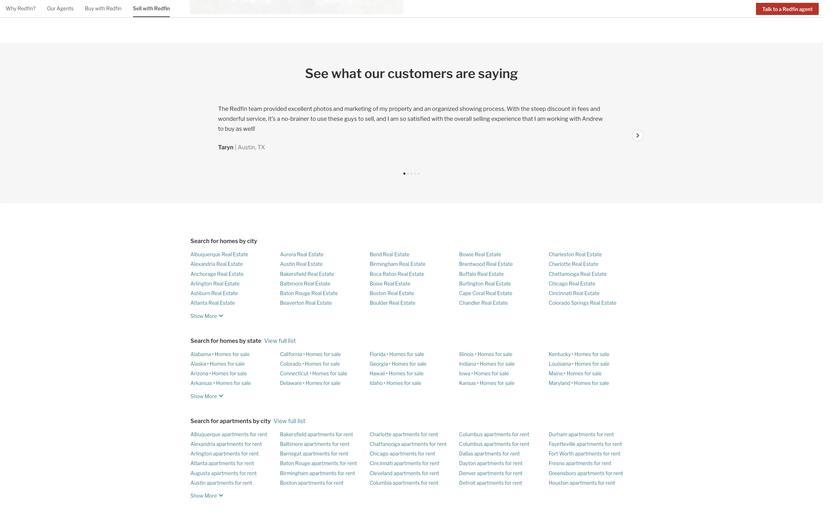 Task type: vqa. For each thing, say whether or not it's contained in the screenshot.
BARNEGAT
yes



Task type: describe. For each thing, give the bounding box(es) containing it.
boston real estate
[[370, 290, 414, 296]]

apartments for albuquerque apartments for rent link
[[222, 432, 249, 438]]

sale for california • homes for sale
[[332, 351, 341, 357]]

albuquerque for apartments
[[191, 432, 221, 438]]

homes for sale link for louisiana • homes for sale
[[575, 361, 610, 367]]

baton rouge real estate
[[280, 290, 338, 296]]

• for illinois
[[475, 351, 477, 357]]

ashburn real estate
[[191, 290, 238, 296]]

detroit apartments for rent link
[[459, 480, 522, 486]]

and up andrew
[[591, 106, 600, 112]]

redfin inside the 'the redfin team provided excellent photos and marketing of my property and an organized showing process. with the steep discount in fees and wonderful service, it's a no-brainer to use these guys to sell, and i am so satisfied with the overall selling experience that i am working with andrew to buy as well!'
[[230, 106, 247, 112]]

real for charleston real estate
[[576, 252, 586, 258]]

california link
[[280, 351, 302, 357]]

greensboro
[[549, 470, 577, 476]]

sale for colorado • homes for sale
[[331, 361, 340, 367]]

2 i from the left
[[535, 116, 536, 122]]

georgia
[[370, 361, 388, 367]]

sale for connecticut • homes for sale
[[338, 371, 347, 377]]

estate for austin real estate
[[308, 261, 323, 267]]

homes for arizona
[[212, 371, 229, 377]]

sale for kansas • homes for sale
[[505, 380, 515, 386]]

kansas • homes for sale
[[459, 380, 515, 386]]

atlanta real estate link
[[191, 300, 235, 306]]

• for california
[[303, 351, 305, 357]]

baton for baton rouge real estate
[[280, 290, 294, 296]]

redfin agent holding a tablet outside a home image
[[190, 0, 404, 14]]

indiana • homes for sale
[[459, 361, 515, 367]]

• for kentucky
[[572, 351, 574, 357]]

it's
[[268, 116, 276, 122]]

slide 4 dot image
[[414, 173, 416, 175]]

real for arlington real estate
[[213, 281, 224, 287]]

arkansas
[[191, 380, 212, 386]]

with down organized
[[432, 116, 443, 122]]

the redfin team provided excellent photos and marketing of my property and an organized showing process. with the steep discount in fees and wonderful service, it's a no-brainer to use these guys to sell, and i am so satisfied with the overall selling experience that i am working with andrew to buy as well!
[[218, 106, 603, 132]]

alaska • homes for sale
[[191, 361, 245, 367]]

rent for barnegat apartments for rent link
[[339, 451, 348, 457]]

chicago apartments for rent link
[[370, 451, 435, 457]]

apartments for charlotte apartments for rent link
[[393, 432, 420, 438]]

• for kansas
[[477, 380, 479, 386]]

albuquerque real estate
[[191, 252, 248, 258]]

homes for alabama
[[215, 351, 231, 357]]

estate for arlington real estate
[[225, 281, 240, 287]]

rent for augusta apartments for rent link
[[247, 470, 257, 476]]

estate up beaverton real estate link on the left bottom of the page
[[323, 290, 338, 296]]

california
[[280, 351, 302, 357]]

my
[[380, 106, 388, 112]]

real up beaverton real estate link on the left bottom of the page
[[312, 290, 322, 296]]

• for alaska
[[207, 361, 209, 367]]

estate for charlotte real estate
[[583, 261, 599, 267]]

rent for dallas apartments for rent link at right bottom
[[510, 451, 520, 457]]

baton rouge apartments for rent
[[280, 461, 357, 467]]

sale for arizona • homes for sale
[[237, 371, 247, 377]]

estate for bend real estate
[[394, 252, 410, 258]]

redfin right sell
[[154, 5, 170, 11]]

rent for durham apartments for rent link
[[605, 432, 614, 438]]

buy with redfin
[[85, 5, 122, 11]]

bakersfield apartments for rent link
[[280, 432, 353, 438]]

2 am from the left
[[537, 116, 546, 122]]

beaverton real estate link
[[280, 300, 332, 306]]

estate for atlanta real estate
[[220, 300, 235, 306]]

apartments for chattanooga apartments for rent link
[[401, 441, 428, 447]]

rent for chicago apartments for rent 'link'
[[426, 451, 435, 457]]

to left buy
[[218, 126, 224, 132]]

fayetteville
[[549, 441, 576, 447]]

with right sell
[[143, 5, 153, 11]]

bend
[[370, 252, 382, 258]]

real down birmingham real estate link
[[398, 271, 408, 277]]

cincinnati apartments for rent link
[[370, 461, 440, 467]]

rent for fresno apartments for rent link
[[602, 461, 612, 467]]

agent
[[799, 6, 813, 12]]

aurora real estate link
[[280, 252, 324, 258]]

homes for sale link for alabama • homes for sale
[[215, 351, 250, 357]]

homes for georgia
[[392, 361, 409, 367]]

iowa
[[459, 371, 471, 377]]

maine • homes for sale
[[549, 371, 602, 377]]

homes for state
[[220, 338, 238, 344]]

rent for atlanta apartments for rent link
[[245, 461, 254, 467]]

1 horizontal spatial the
[[521, 106, 530, 112]]

durham
[[549, 432, 568, 438]]

sell,
[[365, 116, 375, 122]]

our agents link
[[47, 0, 74, 16]]

rent for fayetteville apartments for rent link
[[613, 441, 622, 447]]

arizona
[[191, 371, 208, 377]]

rent for cleveland apartments for rent link
[[430, 470, 439, 476]]

beaverton
[[280, 300, 304, 306]]

taryn
[[218, 144, 234, 151]]

fort worth apartments for rent
[[549, 451, 621, 457]]

homes for sale link for kansas • homes for sale
[[480, 380, 515, 386]]

talk to a redfin agent
[[763, 6, 813, 12]]

show for search for apartments by city
[[191, 493, 204, 499]]

rent for boston apartments for rent link
[[334, 480, 344, 486]]

these
[[328, 116, 343, 122]]

city for apartments
[[261, 418, 271, 425]]

chicago apartments for rent
[[370, 451, 435, 457]]

baltimore real estate link
[[280, 281, 331, 287]]

baton for baton rouge apartments for rent
[[280, 461, 294, 467]]

homes for iowa
[[474, 371, 491, 377]]

and up these
[[333, 106, 343, 112]]

anchorage real estate link
[[191, 271, 244, 277]]

real for albuquerque real estate
[[222, 252, 232, 258]]

showing
[[460, 106, 482, 112]]

homes for california
[[306, 351, 323, 357]]

our
[[365, 66, 385, 81]]

estate for burlington real estate
[[496, 281, 511, 287]]

charleston
[[549, 252, 574, 258]]

real right the springs
[[590, 300, 601, 306]]

estate for albuquerque real estate
[[233, 252, 248, 258]]

hawaii • homes for sale
[[370, 371, 424, 377]]

georgia link
[[370, 361, 388, 367]]

bakersfield for bakersfield apartments for rent
[[280, 432, 307, 438]]

2 columbus apartments for rent link from the top
[[459, 441, 530, 447]]

• for louisiana
[[572, 361, 574, 367]]

no-
[[281, 116, 290, 122]]

chandler
[[459, 300, 480, 306]]

delaware • homes for sale
[[280, 380, 341, 386]]

sale for kentucky • homes for sale
[[600, 351, 610, 357]]

fresno apartments for rent
[[549, 461, 612, 467]]

rent for denver apartments for rent link
[[513, 470, 523, 476]]

view for search for homes by state
[[264, 338, 278, 344]]

1 show more from the top
[[191, 313, 217, 319]]

slide 5 dot image
[[418, 173, 420, 175]]

fayetteville apartments for rent link
[[549, 441, 622, 447]]

estate for chattanooga real estate
[[592, 271, 607, 277]]

homes for city
[[220, 238, 238, 245]]

real for charlotte real estate
[[572, 261, 582, 267]]

real for boulder real estate
[[389, 300, 399, 306]]

a inside talk to a redfin agent button
[[779, 6, 782, 12]]

charlotte apartments for rent link
[[370, 432, 438, 438]]

homes for kentucky
[[575, 351, 591, 357]]

estate for boise real estate
[[395, 281, 410, 287]]

buy
[[85, 5, 94, 11]]

homes for arkansas
[[216, 380, 233, 386]]

colorado springs real estate link
[[549, 300, 617, 306]]

sell with redfin link
[[133, 0, 170, 16]]

maryland
[[549, 380, 571, 386]]

apartments for cleveland apartments for rent link
[[394, 470, 421, 476]]

estate right the springs
[[602, 300, 617, 306]]

barnegat apartments for rent link
[[280, 451, 348, 457]]

apartments for barnegat apartments for rent link
[[303, 451, 330, 457]]

estate down birmingham real estate
[[409, 271, 424, 277]]

hawaii
[[370, 371, 385, 377]]

worth
[[559, 451, 574, 457]]

sale for idaho • homes for sale
[[412, 380, 421, 386]]

brentwood
[[459, 261, 485, 267]]

birmingham real estate link
[[370, 261, 426, 267]]

• for georgia
[[389, 361, 391, 367]]

search for search for homes by state view full list
[[191, 338, 210, 344]]

charlotte real estate
[[549, 261, 599, 267]]

as
[[236, 126, 242, 132]]

albuquerque for real
[[191, 252, 221, 258]]

slide 3 dot image
[[411, 173, 413, 175]]

boulder real estate
[[370, 300, 416, 306]]

real for chattanooga real estate
[[580, 271, 591, 277]]

boise
[[370, 281, 383, 287]]

2 columbus from the top
[[459, 441, 483, 447]]

detroit
[[459, 480, 476, 486]]

homes for sale link for maine • homes for sale
[[567, 371, 602, 377]]

indiana link
[[459, 361, 476, 367]]

working
[[547, 116, 568, 122]]

rent for greensboro apartments for rent link
[[614, 470, 623, 476]]

beaverton real estate
[[280, 300, 332, 306]]

real for birmingham real estate
[[399, 261, 410, 267]]

sell with redfin
[[133, 5, 170, 11]]

rent for 'dayton apartments for rent' link
[[513, 461, 523, 467]]

with right buy
[[95, 5, 105, 11]]

arlington for arlington apartments for rent
[[191, 451, 212, 457]]

chattanooga real estate link
[[549, 271, 607, 277]]

springs
[[571, 300, 589, 306]]

aurora real estate
[[280, 252, 324, 258]]

boston for boston apartments for rent
[[280, 480, 297, 486]]

atlanta for atlanta apartments for rent
[[191, 461, 207, 467]]

with down in
[[570, 116, 581, 122]]

see what our customers are saying
[[305, 66, 518, 81]]

arlington apartments for rent link
[[191, 451, 259, 457]]

real down burlington real estate
[[486, 290, 496, 296]]

so
[[400, 116, 406, 122]]

kentucky link
[[549, 351, 571, 357]]

real for cincinnati real estate
[[573, 290, 584, 296]]

estate for boulder real estate
[[401, 300, 416, 306]]

estate for ashburn real estate
[[223, 290, 238, 296]]

real for atlanta real estate
[[209, 300, 219, 306]]

use
[[317, 116, 327, 122]]

wonderful
[[218, 116, 245, 122]]

barnegat
[[280, 451, 302, 457]]

anchorage
[[191, 271, 216, 277]]

chandler real estate link
[[459, 300, 508, 306]]

cleveland
[[370, 470, 393, 476]]

real for aurora real estate
[[297, 252, 308, 258]]

• for alabama
[[212, 351, 214, 357]]

homes for illinois
[[478, 351, 494, 357]]

boca raton real estate link
[[370, 271, 424, 277]]

view full list link for search for homes by state view full list
[[264, 338, 296, 344]]

rent for alexandria apartments for rent link
[[252, 441, 262, 447]]

by for search for homes by state view full list
[[239, 338, 246, 344]]

atlanta real estate
[[191, 300, 235, 306]]

estate for buffalo real estate
[[489, 271, 504, 277]]

1 i from the left
[[388, 116, 389, 122]]



Task type: locate. For each thing, give the bounding box(es) containing it.
1 vertical spatial columbus
[[459, 441, 483, 447]]

homes up colorado • homes for sale
[[306, 351, 323, 357]]

columbus apartments for rent link
[[459, 432, 530, 438], [459, 441, 530, 447]]

sale down louisiana • homes for sale
[[592, 371, 602, 377]]

apartments for boston apartments for rent link
[[298, 480, 325, 486]]

apartments for the columbia apartments for rent link
[[393, 480, 420, 486]]

2 columbus apartments for rent from the top
[[459, 441, 530, 447]]

homes for indiana
[[480, 361, 497, 367]]

kansas
[[459, 380, 476, 386]]

1 horizontal spatial list
[[298, 418, 305, 425]]

real up brentwood real estate
[[475, 252, 485, 258]]

fayetteville apartments for rent
[[549, 441, 622, 447]]

homes for sale link for california • homes for sale
[[306, 351, 341, 357]]

chattanooga apartments for rent link
[[370, 441, 447, 447]]

homes for colorado
[[305, 361, 322, 367]]

search for search for homes by city
[[191, 238, 210, 245]]

of
[[373, 106, 378, 112]]

atlanta for atlanta real estate
[[191, 300, 207, 306]]

0 vertical spatial view full list link
[[264, 338, 296, 344]]

next image
[[636, 133, 640, 138]]

1 vertical spatial rouge
[[295, 461, 310, 467]]

homes for sale link for illinois • homes for sale
[[478, 351, 513, 357]]

full for search for homes by state view full list
[[279, 338, 287, 344]]

2 vertical spatial show more link
[[191, 489, 225, 500]]

1 vertical spatial charlotte
[[370, 432, 392, 438]]

cape coral real estate link
[[459, 290, 513, 296]]

to inside talk to a redfin agent button
[[773, 6, 778, 12]]

0 vertical spatial show more link
[[191, 309, 225, 320]]

apartments for arlington apartments for rent link
[[213, 451, 240, 457]]

2 bakersfield from the top
[[280, 432, 307, 438]]

1 vertical spatial baton
[[280, 461, 294, 467]]

estate for beaverton real estate
[[317, 300, 332, 306]]

0 vertical spatial birmingham
[[370, 261, 398, 267]]

i right that
[[535, 116, 536, 122]]

• down california • homes for sale
[[303, 361, 304, 367]]

estate down chattanooga real estate
[[580, 281, 596, 287]]

1 atlanta from the top
[[191, 300, 207, 306]]

0 vertical spatial chicago
[[549, 281, 568, 287]]

homes for sale link for arkansas • homes for sale
[[216, 380, 251, 386]]

austin,
[[238, 144, 256, 151]]

1 vertical spatial austin
[[191, 480, 206, 486]]

show more link for homes
[[191, 390, 225, 400]]

chicago up 'cleveland'
[[370, 451, 389, 457]]

slide 1 dot image
[[403, 173, 406, 175]]

homes for sale link for alaska • homes for sale
[[210, 361, 245, 367]]

show more down austin apartments for rent link
[[191, 493, 217, 499]]

maine link
[[549, 371, 563, 377]]

1 horizontal spatial chattanooga
[[549, 271, 579, 277]]

baltimore for baltimore apartments for rent
[[280, 441, 303, 447]]

1 more from the top
[[205, 313, 217, 319]]

• for florida
[[387, 351, 388, 357]]

0 vertical spatial baton
[[280, 290, 294, 296]]

rent for chattanooga apartments for rent link
[[437, 441, 447, 447]]

fees
[[578, 106, 589, 112]]

1 vertical spatial show
[[191, 393, 204, 399]]

sale for delaware • homes for sale
[[331, 380, 341, 386]]

0 vertical spatial view
[[264, 338, 278, 344]]

albuquerque up alexandria apartments for rent link
[[191, 432, 221, 438]]

3 show more from the top
[[191, 493, 217, 499]]

apartments for dallas apartments for rent link at right bottom
[[474, 451, 502, 457]]

chattanooga up chicago apartments for rent 'link'
[[370, 441, 400, 447]]

estate down ashburn real estate on the left bottom of page
[[220, 300, 235, 306]]

homes for maryland
[[574, 380, 591, 386]]

columbia apartments for rent
[[370, 480, 438, 486]]

0 horizontal spatial birmingham
[[280, 470, 309, 476]]

sale down illinois • homes for sale
[[505, 361, 515, 367]]

2 rouge from the top
[[295, 461, 310, 467]]

homes for hawaii
[[389, 371, 406, 377]]

0 horizontal spatial am
[[391, 116, 399, 122]]

albuquerque real estate link
[[191, 252, 248, 258]]

by left 'state'
[[239, 338, 246, 344]]

full for search for apartments by city view full list
[[288, 418, 296, 425]]

1 vertical spatial show more link
[[191, 390, 225, 400]]

• right arizona
[[209, 371, 211, 377]]

homes for sale link down the kentucky • homes for sale
[[575, 361, 610, 367]]

idaho link
[[370, 380, 383, 386]]

list for search for homes by state view full list
[[288, 338, 296, 344]]

1 vertical spatial albuquerque
[[191, 432, 221, 438]]

estate
[[233, 252, 248, 258], [309, 252, 324, 258], [394, 252, 410, 258], [486, 252, 501, 258], [587, 252, 602, 258], [228, 261, 243, 267], [308, 261, 323, 267], [411, 261, 426, 267], [498, 261, 513, 267], [583, 261, 599, 267], [229, 271, 244, 277], [319, 271, 334, 277], [409, 271, 424, 277], [489, 271, 504, 277], [592, 271, 607, 277], [225, 281, 240, 287], [315, 281, 331, 287], [395, 281, 410, 287], [496, 281, 511, 287], [580, 281, 596, 287], [223, 290, 238, 296], [323, 290, 338, 296], [399, 290, 414, 296], [497, 290, 513, 296], [585, 290, 600, 296], [220, 300, 235, 306], [317, 300, 332, 306], [401, 300, 416, 306], [493, 300, 508, 306], [602, 300, 617, 306]]

durham apartments for rent
[[549, 432, 614, 438]]

estate down search for homes by city at the top left of the page
[[233, 252, 248, 258]]

to left sell,
[[358, 116, 364, 122]]

1 horizontal spatial city
[[261, 418, 271, 425]]

homes down the arizona • homes for sale
[[216, 380, 233, 386]]

1 vertical spatial view full list link
[[274, 418, 305, 425]]

2 alexandria from the top
[[191, 441, 215, 447]]

estate up cape coral real estate link
[[496, 281, 511, 287]]

estate for baltimore real estate
[[315, 281, 331, 287]]

2 search from the top
[[191, 338, 210, 344]]

chicago up cincinnati real estate
[[549, 281, 568, 287]]

2 vertical spatial show
[[191, 493, 204, 499]]

0 vertical spatial homes
[[220, 238, 238, 245]]

alabama link
[[191, 351, 211, 357]]

homes for sale link down search for homes by state view full list on the left of the page
[[215, 351, 250, 357]]

•
[[212, 351, 214, 357], [303, 351, 305, 357], [387, 351, 388, 357], [475, 351, 477, 357], [572, 351, 574, 357], [207, 361, 209, 367], [303, 361, 304, 367], [389, 361, 391, 367], [477, 361, 479, 367], [572, 361, 574, 367], [209, 371, 211, 377], [310, 371, 311, 377], [386, 371, 388, 377], [472, 371, 473, 377], [564, 371, 566, 377], [213, 380, 215, 386], [303, 380, 305, 386], [384, 380, 385, 386], [477, 380, 479, 386], [572, 380, 573, 386]]

sale for florida • homes for sale
[[415, 351, 424, 357]]

apartments for alexandria apartments for rent link
[[216, 441, 244, 447]]

estate for brentwood real estate
[[498, 261, 513, 267]]

experience
[[492, 116, 521, 122]]

a right it's
[[277, 116, 280, 122]]

0 horizontal spatial colorado
[[280, 361, 301, 367]]

bakersfield real estate
[[280, 271, 334, 277]]

estate for aurora real estate
[[309, 252, 324, 258]]

arizona • homes for sale
[[191, 371, 247, 377]]

0 horizontal spatial austin
[[191, 480, 206, 486]]

2 homes from the top
[[220, 338, 238, 344]]

estate for alexandria real estate
[[228, 261, 243, 267]]

florida link
[[370, 351, 386, 357]]

birmingham down "bend real estate" link
[[370, 261, 398, 267]]

show down atlanta real estate
[[191, 313, 204, 319]]

bowie real estate
[[459, 252, 501, 258]]

alexandria for alexandria real estate
[[191, 261, 215, 267]]

homes down florida • homes for sale
[[392, 361, 409, 367]]

1 horizontal spatial chicago
[[549, 281, 568, 287]]

1 columbus apartments for rent link from the top
[[459, 432, 530, 438]]

apartments for 'dayton apartments for rent' link
[[477, 461, 504, 467]]

1 vertical spatial homes
[[220, 338, 238, 344]]

rouge down baltimore real estate
[[295, 290, 310, 296]]

cincinnati real estate
[[549, 290, 600, 296]]

apartments for durham apartments for rent link
[[569, 432, 596, 438]]

i
[[388, 116, 389, 122], [535, 116, 536, 122]]

1 baltimore from the top
[[280, 281, 303, 287]]

0 horizontal spatial full
[[279, 338, 287, 344]]

• down maine • homes for sale
[[572, 380, 573, 386]]

brainer
[[290, 116, 309, 122]]

and down my
[[377, 116, 386, 122]]

1 horizontal spatial colorado
[[549, 300, 570, 306]]

0 vertical spatial full
[[279, 338, 287, 344]]

sale for georgia • homes for sale
[[417, 361, 427, 367]]

real for bowie real estate
[[475, 252, 485, 258]]

2 atlanta from the top
[[191, 461, 207, 467]]

1 albuquerque from the top
[[191, 252, 221, 258]]

1 bakersfield from the top
[[280, 271, 307, 277]]

1 horizontal spatial i
[[535, 116, 536, 122]]

0 horizontal spatial charlotte
[[370, 432, 392, 438]]

denver apartments for rent
[[459, 470, 523, 476]]

1 columbus from the top
[[459, 432, 483, 438]]

real for bakersfield real estate
[[308, 271, 318, 277]]

homes for sale link for maryland • homes for sale
[[574, 380, 609, 386]]

• right alaska
[[207, 361, 209, 367]]

estate for anchorage real estate
[[229, 271, 244, 277]]

an
[[424, 106, 431, 112]]

homes for sale link down the indiana • homes for sale
[[474, 371, 509, 377]]

real down ashburn real estate on the left bottom of page
[[209, 300, 219, 306]]

1 columbus apartments for rent from the top
[[459, 432, 530, 438]]

homes up louisiana • homes for sale
[[575, 351, 591, 357]]

1 horizontal spatial full
[[288, 418, 296, 425]]

to left 'use'
[[311, 116, 316, 122]]

• right iowa link
[[472, 371, 473, 377]]

denver apartments for rent link
[[459, 470, 523, 476]]

show
[[191, 313, 204, 319], [191, 393, 204, 399], [191, 493, 204, 499]]

real up burlington real estate link
[[478, 271, 488, 277]]

0 horizontal spatial boston
[[280, 480, 297, 486]]

1 vertical spatial by
[[239, 338, 246, 344]]

3 show from the top
[[191, 493, 204, 499]]

full
[[279, 338, 287, 344], [288, 418, 296, 425]]

georgia • homes for sale
[[370, 361, 427, 367]]

search up alabama link
[[191, 338, 210, 344]]

homes for sale link up connecticut • homes for sale
[[305, 361, 340, 367]]

0 vertical spatial colorado
[[549, 300, 570, 306]]

1 vertical spatial cincinnati
[[370, 461, 393, 467]]

homes for sale link down hawaii • homes for sale
[[387, 380, 421, 386]]

1 vertical spatial columbus apartments for rent link
[[459, 441, 530, 447]]

estate for chandler real estate
[[493, 300, 508, 306]]

real down albuquerque real estate
[[216, 261, 227, 267]]

homes up alaska • homes for sale
[[215, 351, 231, 357]]

view full list link up bakersfield apartments for rent
[[274, 418, 305, 425]]

1 show from the top
[[191, 313, 204, 319]]

estate up bakersfield real estate link
[[308, 261, 323, 267]]

guys
[[344, 116, 357, 122]]

bakersfield real estate link
[[280, 271, 334, 277]]

see
[[305, 66, 329, 81]]

durham apartments for rent link
[[549, 432, 614, 438]]

0 horizontal spatial i
[[388, 116, 389, 122]]

alaska
[[191, 361, 206, 367]]

• up delaware • homes for sale
[[310, 371, 311, 377]]

1 vertical spatial city
[[261, 418, 271, 425]]

albuquerque apartments for rent link
[[191, 432, 267, 438]]

slide 2 dot image
[[407, 173, 409, 175]]

3 search from the top
[[191, 418, 210, 425]]

1 vertical spatial list
[[298, 418, 305, 425]]

arlington up "augusta"
[[191, 451, 212, 457]]

1 vertical spatial more
[[205, 393, 217, 399]]

chicago for chicago apartments for rent
[[370, 451, 389, 457]]

why redfin?
[[6, 5, 36, 11]]

list for search for apartments by city view full list
[[298, 418, 305, 425]]

sale for alabama • homes for sale
[[240, 351, 250, 357]]

0 vertical spatial the
[[521, 106, 530, 112]]

chattanooga real estate
[[549, 271, 607, 277]]

1 horizontal spatial charlotte
[[549, 261, 571, 267]]

1 vertical spatial arlington
[[191, 451, 212, 457]]

show down "augusta"
[[191, 493, 204, 499]]

0 horizontal spatial chattanooga
[[370, 441, 400, 447]]

colorado down the cincinnati real estate link
[[549, 300, 570, 306]]

0 vertical spatial rouge
[[295, 290, 310, 296]]

bowie real estate link
[[459, 252, 501, 258]]

am left the so
[[391, 116, 399, 122]]

1 horizontal spatial boston
[[370, 290, 387, 296]]

• for colorado
[[303, 361, 304, 367]]

2 vertical spatial search
[[191, 418, 210, 425]]

real down anchorage real estate link
[[213, 281, 224, 287]]

and left an
[[413, 106, 423, 112]]

why redfin? link
[[6, 0, 36, 16]]

real for buffalo real estate
[[478, 271, 488, 277]]

redfin left agent
[[783, 6, 798, 12]]

the up that
[[521, 106, 530, 112]]

albuquerque apartments for rent
[[191, 432, 267, 438]]

1 vertical spatial birmingham
[[280, 470, 309, 476]]

are
[[456, 66, 476, 81]]

alexandria
[[191, 261, 215, 267], [191, 441, 215, 447]]

0 vertical spatial chattanooga
[[549, 271, 579, 277]]

0 vertical spatial boston
[[370, 290, 387, 296]]

homes for sale link for florida • homes for sale
[[389, 351, 424, 357]]

real up cape coral real estate
[[485, 281, 495, 287]]

0 vertical spatial austin
[[280, 261, 295, 267]]

colorado for colorado springs real estate
[[549, 300, 570, 306]]

team
[[249, 106, 262, 112]]

1 vertical spatial colorado
[[280, 361, 301, 367]]

boston real estate link
[[370, 290, 414, 296]]

sale up colorado • homes for sale
[[332, 351, 341, 357]]

2 show from the top
[[191, 393, 204, 399]]

homes down the kentucky • homes for sale
[[575, 361, 592, 367]]

homes for sale link down connecticut • homes for sale
[[306, 380, 341, 386]]

homes up kansas • homes for sale
[[474, 371, 491, 377]]

homes up connecticut • homes for sale
[[305, 361, 322, 367]]

alexandria for alexandria apartments for rent
[[191, 441, 215, 447]]

boston down "barnegat" at the bottom of the page
[[280, 480, 297, 486]]

1 horizontal spatial birmingham
[[370, 261, 398, 267]]

boston up "boulder"
[[370, 290, 387, 296]]

3 show more link from the top
[[191, 489, 225, 500]]

• right idaho
[[384, 380, 385, 386]]

estate up boulder real estate link at the bottom of the page
[[399, 290, 414, 296]]

0 horizontal spatial list
[[288, 338, 296, 344]]

homes for sale link for arizona • homes for sale
[[212, 371, 247, 377]]

1 vertical spatial bakersfield
[[280, 432, 307, 438]]

1 vertical spatial full
[[288, 418, 296, 425]]

1 vertical spatial chattanooga
[[370, 441, 400, 447]]

0 vertical spatial arlington
[[191, 281, 212, 287]]

estate up 'brentwood real estate' link
[[486, 252, 501, 258]]

homes for sale link down florida • homes for sale
[[392, 361, 427, 367]]

real for anchorage real estate
[[217, 271, 228, 277]]

1 horizontal spatial cincinnati
[[549, 290, 572, 296]]

• right 'indiana' link
[[477, 361, 479, 367]]

cincinnati for cincinnati apartments for rent
[[370, 461, 393, 467]]

denver
[[459, 470, 476, 476]]

1 vertical spatial search
[[191, 338, 210, 344]]

1 vertical spatial baltimore
[[280, 441, 303, 447]]

sale for maryland • homes for sale
[[600, 380, 609, 386]]

arlington
[[191, 281, 212, 287], [191, 451, 212, 457]]

alexandria apartments for rent
[[191, 441, 262, 447]]

0 vertical spatial charlotte
[[549, 261, 571, 267]]

baton rouge apartments for rent link
[[280, 461, 357, 467]]

0 vertical spatial city
[[247, 238, 257, 245]]

rent for austin apartments for rent link
[[243, 480, 252, 486]]

dayton
[[459, 461, 476, 467]]

0 vertical spatial albuquerque
[[191, 252, 221, 258]]

show more down atlanta real estate
[[191, 313, 217, 319]]

0 horizontal spatial city
[[247, 238, 257, 245]]

estate up birmingham real estate
[[394, 252, 410, 258]]

dallas
[[459, 451, 473, 457]]

discount
[[547, 106, 571, 112]]

homes up maryland • homes for sale
[[567, 371, 584, 377]]

0 vertical spatial a
[[779, 6, 782, 12]]

talk to a redfin agent button
[[756, 3, 819, 15]]

customers
[[388, 66, 453, 81]]

to
[[773, 6, 778, 12], [311, 116, 316, 122], [358, 116, 364, 122], [218, 126, 224, 132]]

1 horizontal spatial am
[[537, 116, 546, 122]]

rouge down barnegat apartments for rent
[[295, 461, 310, 467]]

1 search from the top
[[191, 238, 210, 245]]

list up "california" "link"
[[288, 338, 296, 344]]

estate down burlington real estate
[[497, 290, 513, 296]]

view
[[264, 338, 278, 344], [274, 418, 287, 425]]

apartments for fresno apartments for rent link
[[566, 461, 593, 467]]

0 vertical spatial search
[[191, 238, 210, 245]]

columbia
[[370, 480, 392, 486]]

alexandria up arlington apartments for rent link
[[191, 441, 215, 447]]

1 alexandria from the top
[[191, 261, 215, 267]]

1 baton from the top
[[280, 290, 294, 296]]

1 vertical spatial a
[[277, 116, 280, 122]]

• right delaware
[[303, 380, 305, 386]]

1 horizontal spatial a
[[779, 6, 782, 12]]

2 more from the top
[[205, 393, 217, 399]]

1 vertical spatial the
[[444, 116, 453, 122]]

real for bend real estate
[[383, 252, 393, 258]]

0 vertical spatial columbus
[[459, 432, 483, 438]]

estate down anchorage real estate link
[[225, 281, 240, 287]]

• down the arizona • homes for sale
[[213, 380, 215, 386]]

2 baton from the top
[[280, 461, 294, 467]]

1 vertical spatial chicago
[[370, 451, 389, 457]]

kentucky
[[549, 351, 571, 357]]

birmingham
[[370, 261, 398, 267], [280, 470, 309, 476]]

ashburn real estate link
[[191, 290, 238, 296]]

apartments for denver apartments for rent link
[[477, 470, 504, 476]]

1 vertical spatial show more
[[191, 393, 217, 399]]

atlanta down ashburn
[[191, 300, 207, 306]]

apartments for cincinnati apartments for rent link
[[394, 461, 421, 467]]

albuquerque up alexandria real estate
[[191, 252, 221, 258]]

estate up the boca raton real estate on the bottom
[[411, 261, 426, 267]]

illinois • homes for sale
[[459, 351, 513, 357]]

provided
[[264, 106, 287, 112]]

estate for chicago real estate
[[580, 281, 596, 287]]

• up maine • homes for sale
[[572, 361, 574, 367]]

0 vertical spatial columbus apartments for rent link
[[459, 432, 530, 438]]

show for search for homes by state
[[191, 393, 204, 399]]

1 vertical spatial view
[[274, 418, 287, 425]]

baltimore for baltimore real estate
[[280, 281, 303, 287]]

0 horizontal spatial chicago
[[370, 451, 389, 457]]

service,
[[246, 116, 267, 122]]

apartments for baltimore apartments for rent link
[[304, 441, 331, 447]]

2 albuquerque from the top
[[191, 432, 221, 438]]

saying
[[478, 66, 518, 81]]

view full list link for search for apartments by city view full list
[[274, 418, 305, 425]]

2 baltimore from the top
[[280, 441, 303, 447]]

2 vertical spatial more
[[205, 493, 217, 499]]

apartments for augusta apartments for rent link
[[211, 470, 238, 476]]

real right bend in the top of the page
[[383, 252, 393, 258]]

redfin inside button
[[783, 6, 798, 12]]

delaware link
[[280, 380, 302, 386]]

more for apartments
[[205, 493, 217, 499]]

0 horizontal spatial a
[[277, 116, 280, 122]]

fresno
[[549, 461, 565, 467]]

homes for sale link down iowa • homes for sale
[[480, 380, 515, 386]]

well!
[[243, 126, 255, 132]]

2 show more from the top
[[191, 393, 217, 399]]

homes up alabama • homes for sale
[[220, 338, 238, 344]]

0 horizontal spatial cincinnati
[[370, 461, 393, 467]]

homes for connecticut
[[312, 371, 329, 377]]

connecticut
[[280, 371, 309, 377]]

brentwood real estate
[[459, 261, 513, 267]]

estate up austin real estate
[[309, 252, 324, 258]]

atlanta apartments for rent link
[[191, 461, 254, 467]]

dayton apartments for rent link
[[459, 461, 523, 467]]

estate down albuquerque real estate
[[228, 261, 243, 267]]

buffalo real estate link
[[459, 271, 504, 277]]

0 vertical spatial alexandria
[[191, 261, 215, 267]]

burlington real estate
[[459, 281, 511, 287]]

andrew
[[582, 116, 603, 122]]

1 show more link from the top
[[191, 309, 225, 320]]

austin real estate
[[280, 261, 323, 267]]

homes for sale link for colorado • homes for sale
[[305, 361, 340, 367]]

rent for bakersfield apartments for rent link
[[344, 432, 353, 438]]

real for beaverton real estate
[[305, 300, 316, 306]]

0 vertical spatial cincinnati
[[549, 290, 572, 296]]

fort
[[549, 451, 558, 457]]

a inside the 'the redfin team provided excellent photos and marketing of my property and an organized showing process. with the steep discount in fees and wonderful service, it's a no-brainer to use these guys to sell, and i am so satisfied with the overall selling experience that i am working with andrew to buy as well!'
[[277, 116, 280, 122]]

homes for sale link down alabama • homes for sale
[[210, 361, 245, 367]]

what
[[331, 66, 362, 81]]

estate up baltimore real estate
[[319, 271, 334, 277]]

2 vertical spatial show more
[[191, 493, 217, 499]]

homes for sale link for georgia • homes for sale
[[392, 361, 427, 367]]

hawaii link
[[370, 371, 385, 377]]

1 horizontal spatial austin
[[280, 261, 295, 267]]

homes for sale link up the indiana • homes for sale
[[478, 351, 513, 357]]

austin real estate link
[[280, 261, 323, 267]]

real down cape coral real estate link
[[482, 300, 492, 306]]

homes for maine
[[567, 371, 584, 377]]

austin for austin apartments for rent
[[191, 480, 206, 486]]

homes for kansas
[[480, 380, 497, 386]]

3 more from the top
[[205, 493, 217, 499]]

cincinnati
[[549, 290, 572, 296], [370, 461, 393, 467]]

2 vertical spatial by
[[253, 418, 260, 425]]

1 arlington from the top
[[191, 281, 212, 287]]

search up albuquerque apartments for rent link
[[191, 418, 210, 425]]

real for baltimore real estate
[[304, 281, 314, 287]]

sale for louisiana • homes for sale
[[600, 361, 610, 367]]

0 vertical spatial by
[[239, 238, 246, 245]]

homes for sale link up georgia • homes for sale
[[389, 351, 424, 357]]

1 vertical spatial alexandria
[[191, 441, 215, 447]]

illinois
[[459, 351, 474, 357]]

ashburn
[[191, 290, 210, 296]]

0 vertical spatial show more
[[191, 313, 217, 319]]

1 homes from the top
[[220, 238, 238, 245]]

talk
[[763, 6, 772, 12]]

2 show more link from the top
[[191, 390, 225, 400]]

0 vertical spatial atlanta
[[191, 300, 207, 306]]

apartments for houston apartments for rent link
[[570, 480, 597, 486]]

apartments for fayetteville apartments for rent link
[[577, 441, 604, 447]]

0 vertical spatial list
[[288, 338, 296, 344]]

0 vertical spatial more
[[205, 313, 217, 319]]

homes for sale link down illinois • homes for sale
[[480, 361, 515, 367]]

0 vertical spatial bakersfield
[[280, 271, 307, 277]]

sale up delaware • homes for sale
[[338, 371, 347, 377]]

redfin left sell
[[106, 5, 122, 11]]

0 horizontal spatial the
[[444, 116, 453, 122]]

1 rouge from the top
[[295, 290, 310, 296]]

sale up arkansas • homes for sale
[[237, 371, 247, 377]]

chicago for chicago real estate
[[549, 281, 568, 287]]

1 vertical spatial boston
[[280, 480, 297, 486]]

0 vertical spatial baltimore
[[280, 281, 303, 287]]

birmingham for birmingham real estate
[[370, 261, 398, 267]]

houston
[[549, 480, 569, 486]]

homes down illinois • homes for sale
[[480, 361, 497, 367]]

estate up colorado springs real estate
[[585, 290, 600, 296]]

kentucky • homes for sale
[[549, 351, 610, 357]]

1 am from the left
[[391, 116, 399, 122]]

rent for the columbia apartments for rent link
[[429, 480, 438, 486]]

homes for sale link up colorado • homes for sale
[[306, 351, 341, 357]]

2 arlington from the top
[[191, 451, 212, 457]]

real for chandler real estate
[[482, 300, 492, 306]]

1 vertical spatial columbus apartments for rent
[[459, 441, 530, 447]]

real down aurora real estate
[[296, 261, 307, 267]]

1 vertical spatial atlanta
[[191, 461, 207, 467]]



